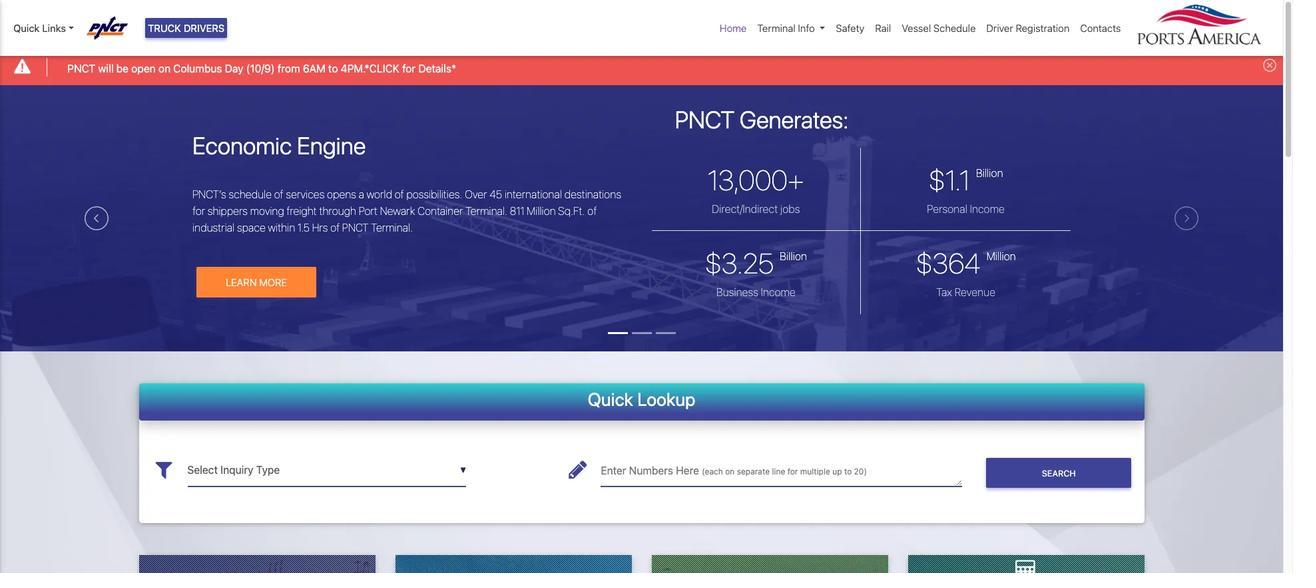 Task type: describe. For each thing, give the bounding box(es) containing it.
space
[[237, 222, 266, 234]]

personal income
[[927, 203, 1005, 215]]

to for 4pm.*click
[[328, 62, 338, 74]]

terminal info link
[[752, 15, 831, 41]]

pnct for pnct generates:
[[675, 106, 735, 134]]

port
[[359, 205, 378, 217]]

from
[[278, 62, 300, 74]]

of up newark on the top left
[[395, 188, 404, 200]]

1.5
[[298, 222, 310, 234]]

$1.1 billion
[[929, 163, 1003, 196]]

business
[[717, 286, 758, 298]]

vessel
[[902, 22, 931, 34]]

$364 million
[[916, 246, 1016, 279]]

0 vertical spatial terminal.
[[466, 205, 508, 217]]

links
[[42, 22, 66, 34]]

here
[[676, 465, 699, 477]]

possibilities.
[[406, 188, 463, 200]]

$3.25 billion
[[705, 246, 807, 279]]

$1.1
[[929, 163, 970, 196]]

learn
[[226, 276, 257, 288]]

truck drivers link
[[145, 18, 227, 38]]

columbus
[[173, 62, 222, 74]]

income for $1.1
[[970, 203, 1005, 215]]

$364
[[916, 246, 981, 279]]

quick lookup
[[588, 389, 696, 410]]

sq.ft.
[[558, 205, 585, 217]]

drivers
[[184, 22, 225, 34]]

pnct will be open on columbus day (10/9) from 6am to 4pm.*click for details*
[[67, 62, 456, 74]]

million inside $364 million
[[987, 250, 1016, 262]]

info
[[798, 22, 815, 34]]

services
[[286, 188, 325, 200]]

pnct will be open on columbus day (10/9) from 6am to 4pm.*click for details* link
[[67, 60, 456, 76]]

truck
[[148, 22, 181, 34]]

safety
[[836, 22, 865, 34]]

quick for quick lookup
[[588, 389, 633, 410]]

home
[[720, 22, 747, 34]]

quick for quick links
[[13, 22, 40, 34]]

of up moving in the top left of the page
[[274, 188, 284, 200]]

on for separate
[[725, 467, 735, 477]]

truck drivers
[[148, 22, 225, 34]]

numbers
[[629, 465, 673, 477]]

contacts
[[1080, 22, 1121, 34]]

a
[[359, 188, 364, 200]]

pnct for pnct will be open on columbus day (10/9) from 6am to 4pm.*click for details*
[[67, 62, 95, 74]]

rail
[[875, 22, 891, 34]]

details*
[[418, 62, 456, 74]]

hrs
[[312, 222, 328, 234]]

20)
[[854, 467, 867, 477]]

▼
[[460, 466, 466, 476]]

of down destinations
[[588, 205, 597, 217]]

up
[[833, 467, 842, 477]]

13,000+
[[708, 163, 805, 196]]

tax revenue
[[937, 286, 996, 298]]

engine
[[297, 131, 366, 160]]

through
[[319, 205, 356, 217]]

opens
[[327, 188, 356, 200]]

personal
[[927, 203, 968, 215]]

billion for $1.1
[[976, 167, 1003, 179]]

shippers
[[208, 205, 248, 217]]

45
[[490, 188, 502, 200]]

on for columbus
[[158, 62, 171, 74]]

vessel schedule
[[902, 22, 976, 34]]

be
[[116, 62, 129, 74]]



Task type: locate. For each thing, give the bounding box(es) containing it.
driver registration link
[[981, 15, 1075, 41]]

for inside alert
[[402, 62, 416, 74]]

enter numbers here (each on separate line for multiple up to 20)
[[601, 465, 867, 477]]

terminal. down the 45 at the top left of the page
[[466, 205, 508, 217]]

quick
[[13, 22, 40, 34], [588, 389, 633, 410]]

business income
[[717, 286, 796, 298]]

0 vertical spatial billion
[[976, 167, 1003, 179]]

contacts link
[[1075, 15, 1127, 41]]

vessel schedule link
[[897, 15, 981, 41]]

pnct's
[[193, 188, 226, 200]]

1 vertical spatial terminal.
[[371, 222, 413, 234]]

moving
[[250, 205, 284, 217]]

jobs
[[781, 203, 800, 215]]

world
[[367, 188, 392, 200]]

home link
[[715, 15, 752, 41]]

rail link
[[870, 15, 897, 41]]

day
[[225, 62, 243, 74]]

open
[[131, 62, 156, 74]]

$3.25
[[705, 246, 774, 279]]

over
[[465, 188, 487, 200]]

to inside enter numbers here (each on separate line for multiple up to 20)
[[844, 467, 852, 477]]

1 horizontal spatial on
[[725, 467, 735, 477]]

0 vertical spatial million
[[527, 205, 556, 217]]

million down international
[[527, 205, 556, 217]]

1 horizontal spatial income
[[970, 203, 1005, 215]]

enter
[[601, 465, 626, 477]]

for
[[402, 62, 416, 74], [193, 205, 205, 217], [788, 467, 798, 477]]

international
[[505, 188, 562, 200]]

generates:
[[740, 106, 849, 134]]

1 vertical spatial for
[[193, 205, 205, 217]]

will
[[98, 62, 114, 74]]

billion down jobs
[[780, 250, 807, 262]]

1 horizontal spatial million
[[987, 250, 1016, 262]]

(10/9)
[[246, 62, 275, 74]]

2 vertical spatial pnct
[[342, 222, 369, 234]]

pnct inside pnct's schedule of services opens a world of possibilities.                                 over 45 international destinations for shippers moving freight through port newark container terminal.                                 811 million sq.ft. of industrial space within 1.5 hrs of pnct terminal.
[[342, 222, 369, 234]]

income down $3.25 billion
[[761, 286, 796, 298]]

on inside alert
[[158, 62, 171, 74]]

terminal.
[[466, 205, 508, 217], [371, 222, 413, 234]]

safety link
[[831, 15, 870, 41]]

0 vertical spatial for
[[402, 62, 416, 74]]

for inside enter numbers here (each on separate line for multiple up to 20)
[[788, 467, 798, 477]]

income down the $1.1 billion
[[970, 203, 1005, 215]]

multiple
[[800, 467, 830, 477]]

1 horizontal spatial quick
[[588, 389, 633, 410]]

million up revenue
[[987, 250, 1016, 262]]

line
[[772, 467, 785, 477]]

on right open
[[158, 62, 171, 74]]

income for $3.25
[[761, 286, 796, 298]]

0 horizontal spatial pnct
[[67, 62, 95, 74]]

for inside pnct's schedule of services opens a world of possibilities.                                 over 45 international destinations for shippers moving freight through port newark container terminal.                                 811 million sq.ft. of industrial space within 1.5 hrs of pnct terminal.
[[193, 205, 205, 217]]

1 horizontal spatial terminal.
[[466, 205, 508, 217]]

billion for $3.25
[[780, 250, 807, 262]]

0 horizontal spatial for
[[193, 205, 205, 217]]

within
[[268, 222, 295, 234]]

to right up
[[844, 467, 852, 477]]

industrial
[[193, 222, 235, 234]]

on
[[158, 62, 171, 74], [725, 467, 735, 477]]

for down pnct's
[[193, 205, 205, 217]]

welcome to port newmark container terminal image
[[0, 85, 1283, 426]]

0 vertical spatial quick
[[13, 22, 40, 34]]

economic
[[193, 131, 292, 160]]

more
[[259, 276, 287, 288]]

2 vertical spatial for
[[788, 467, 798, 477]]

2 horizontal spatial for
[[788, 467, 798, 477]]

6am
[[303, 62, 326, 74]]

on right "(each"
[[725, 467, 735, 477]]

destinations
[[564, 188, 621, 200]]

1 horizontal spatial pnct
[[342, 222, 369, 234]]

(each
[[702, 467, 723, 477]]

4pm.*click
[[341, 62, 400, 74]]

quick left lookup
[[588, 389, 633, 410]]

registration
[[1016, 22, 1070, 34]]

million inside pnct's schedule of services opens a world of possibilities.                                 over 45 international destinations for shippers moving freight through port newark container terminal.                                 811 million sq.ft. of industrial space within 1.5 hrs of pnct terminal.
[[527, 205, 556, 217]]

of
[[274, 188, 284, 200], [395, 188, 404, 200], [588, 205, 597, 217], [330, 222, 340, 234]]

None text field
[[601, 454, 962, 487]]

1 vertical spatial million
[[987, 250, 1016, 262]]

to inside alert
[[328, 62, 338, 74]]

0 vertical spatial on
[[158, 62, 171, 74]]

pnct's schedule of services opens a world of possibilities.                                 over 45 international destinations for shippers moving freight through port newark container terminal.                                 811 million sq.ft. of industrial space within 1.5 hrs of pnct terminal.
[[193, 188, 621, 234]]

driver
[[987, 22, 1013, 34]]

schedule
[[934, 22, 976, 34]]

freight
[[287, 205, 317, 217]]

1 vertical spatial on
[[725, 467, 735, 477]]

to
[[328, 62, 338, 74], [844, 467, 852, 477]]

terminal. down newark on the top left
[[371, 222, 413, 234]]

811
[[510, 205, 525, 217]]

1 horizontal spatial to
[[844, 467, 852, 477]]

1 vertical spatial to
[[844, 467, 852, 477]]

economic engine
[[193, 131, 366, 160]]

None text field
[[187, 454, 466, 487]]

on inside enter numbers here (each on separate line for multiple up to 20)
[[725, 467, 735, 477]]

1 vertical spatial billion
[[780, 250, 807, 262]]

learn more
[[226, 276, 287, 288]]

1 horizontal spatial for
[[402, 62, 416, 74]]

of right hrs
[[330, 222, 340, 234]]

0 horizontal spatial quick
[[13, 22, 40, 34]]

revenue
[[955, 286, 996, 298]]

terminal info
[[757, 22, 815, 34]]

13,000+ direct/indirect jobs
[[708, 163, 805, 215]]

direct/indirect
[[712, 203, 778, 215]]

0 vertical spatial income
[[970, 203, 1005, 215]]

0 horizontal spatial on
[[158, 62, 171, 74]]

0 horizontal spatial terminal.
[[371, 222, 413, 234]]

separate
[[737, 467, 770, 477]]

quick links link
[[13, 21, 74, 36]]

pnct
[[67, 62, 95, 74], [675, 106, 735, 134], [342, 222, 369, 234]]

newark
[[380, 205, 415, 217]]

tax
[[937, 286, 952, 298]]

to right '6am'
[[328, 62, 338, 74]]

billion right $1.1
[[976, 167, 1003, 179]]

to for 20)
[[844, 467, 852, 477]]

1 horizontal spatial billion
[[976, 167, 1003, 179]]

close image
[[1263, 59, 1277, 72]]

0 horizontal spatial million
[[527, 205, 556, 217]]

1 vertical spatial income
[[761, 286, 796, 298]]

for right 'line'
[[788, 467, 798, 477]]

pnct will be open on columbus day (10/9) from 6am to 4pm.*click for details* alert
[[0, 49, 1283, 85]]

1 vertical spatial pnct
[[675, 106, 735, 134]]

0 horizontal spatial to
[[328, 62, 338, 74]]

quick links
[[13, 22, 66, 34]]

0 vertical spatial to
[[328, 62, 338, 74]]

billion inside $3.25 billion
[[780, 250, 807, 262]]

2 horizontal spatial pnct
[[675, 106, 735, 134]]

lookup
[[637, 389, 696, 410]]

0 vertical spatial pnct
[[67, 62, 95, 74]]

learn more button
[[197, 267, 316, 298]]

1 vertical spatial quick
[[588, 389, 633, 410]]

terminal
[[757, 22, 796, 34]]

income
[[970, 203, 1005, 215], [761, 286, 796, 298]]

0 horizontal spatial income
[[761, 286, 796, 298]]

million
[[527, 205, 556, 217], [987, 250, 1016, 262]]

container
[[418, 205, 463, 217]]

0 horizontal spatial billion
[[780, 250, 807, 262]]

quick left 'links' in the top left of the page
[[13, 22, 40, 34]]

billion inside the $1.1 billion
[[976, 167, 1003, 179]]

pnct generates:
[[675, 106, 849, 134]]

for left 'details*'
[[402, 62, 416, 74]]

pnct inside alert
[[67, 62, 95, 74]]

driver registration
[[987, 22, 1070, 34]]

schedule
[[229, 188, 272, 200]]



Task type: vqa. For each thing, say whether or not it's contained in the screenshot.
the bottommost Income
yes



